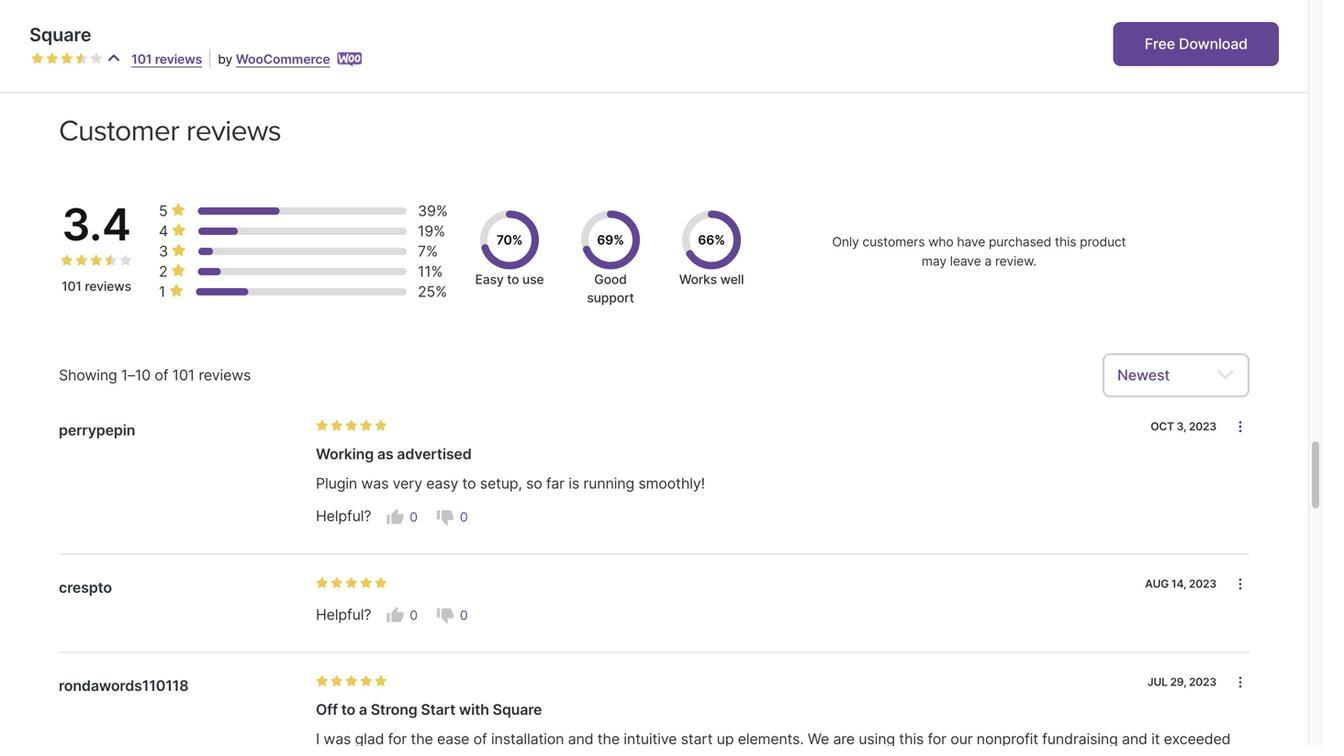 Task type: describe. For each thing, give the bounding box(es) containing it.
rate product 2 stars image for working as advertised
[[331, 420, 344, 433]]

is
[[569, 475, 580, 493]]

14,
[[1172, 578, 1187, 591]]

2 horizontal spatial 101
[[172, 367, 195, 385]]

so
[[526, 475, 543, 493]]

rate product 2 stars image for off to a strong start with square
[[331, 676, 344, 688]]

)
[[316, 38, 320, 52]]

leave
[[950, 254, 982, 269]]

0 horizontal spatial a
[[359, 701, 367, 719]]

vote up image for 1st vote down icon from the bottom of the page
[[386, 607, 404, 625]]

customers
[[863, 234, 925, 250]]

2023 for a
[[1189, 676, 1217, 689]]

0 horizontal spatial 101 reviews
[[62, 279, 131, 295]]

5
[[159, 202, 168, 220]]

free
[[1145, 35, 1176, 53]]

3 stars, 7% of reviews element
[[159, 242, 190, 262]]

strong
[[371, 701, 418, 719]]

open options menu image for helpful?
[[1234, 577, 1248, 592]]

rate product 1 star image for rondawords110118
[[316, 676, 329, 688]]

aug 14, 2023
[[1146, 578, 1217, 591]]

0 for vote up image related to 1st vote down icon from the bottom of the page
[[410, 608, 418, 624]]

working as advertised
[[316, 446, 472, 464]]

very
[[393, 475, 422, 493]]

showing 1–10 of 101 reviews
[[59, 367, 251, 385]]

0 vertical spatial rate product 5 stars image
[[90, 52, 103, 65]]

3.3 ( 30 )
[[279, 38, 320, 52]]

rate product 3 stars image for rondawords110118
[[345, 676, 358, 688]]

25%
[[418, 283, 447, 301]]

start
[[421, 701, 456, 719]]

customer reviews
[[59, 114, 281, 149]]

1 star, 25% of reviews element
[[159, 282, 188, 302]]

30
[[302, 38, 316, 52]]

well
[[721, 272, 744, 288]]

1 horizontal spatial to
[[463, 475, 476, 493]]

good
[[595, 272, 627, 288]]

rate product 5 stars image for a
[[375, 676, 388, 688]]

reviews down by
[[186, 114, 281, 149]]

of
[[155, 367, 168, 385]]

0 for 1st vote down icon from the bottom of the page
[[460, 608, 468, 624]]

open options menu image
[[1234, 676, 1248, 690]]

jul 29, 2023
[[1148, 676, 1217, 689]]

only
[[833, 234, 859, 250]]

rate product 1 star image for crespto
[[316, 577, 329, 590]]

this
[[1055, 234, 1077, 250]]

3
[[159, 243, 168, 261]]

works
[[680, 272, 717, 288]]

2 2023 from the top
[[1189, 578, 1217, 591]]

advertised
[[397, 446, 472, 464]]

Newest field
[[1103, 354, 1250, 398]]

2
[[159, 263, 168, 281]]

rate product 5 stars image for square
[[119, 255, 132, 267]]

newest
[[1118, 367, 1170, 385]]

to for off to a strong start with square
[[341, 701, 356, 719]]

as
[[377, 446, 394, 464]]

may
[[922, 254, 947, 269]]

easy
[[426, 475, 459, 493]]

39%
[[418, 202, 448, 220]]

3.3
[[279, 38, 296, 52]]

rate product 3 stars image for 3.4
[[90, 255, 103, 267]]

a inside only customers who have purchased this product may leave a review.
[[985, 254, 992, 269]]

0 for vote up image associated with second vote down icon from the bottom of the page
[[410, 510, 418, 525]]

use
[[523, 272, 544, 288]]

2 helpful? from the top
[[316, 606, 371, 624]]

by
[[218, 51, 232, 67]]

5 stars, 39% of reviews element
[[159, 201, 190, 221]]

11%
[[418, 263, 443, 281]]

aug
[[1146, 578, 1169, 591]]

have
[[957, 234, 986, 250]]

running
[[584, 475, 635, 493]]

rate product 4 stars image
[[105, 255, 118, 267]]

open options menu image for working as advertised
[[1234, 420, 1248, 435]]

download
[[1179, 35, 1248, 53]]

rate product 3 stars image for crespto
[[345, 577, 358, 590]]

rate product 4 stars image for helpful?
[[360, 577, 373, 590]]

plugin
[[316, 475, 357, 493]]

jul
[[1148, 676, 1168, 689]]

4 stars, 19% of reviews element
[[159, 221, 190, 242]]

was
[[361, 475, 389, 493]]

1
[[159, 283, 166, 301]]

oct 3, 2023
[[1151, 420, 1217, 434]]

0 vertical spatial rate product 1 star image
[[31, 52, 44, 65]]

0 vertical spatial rate product 3 stars image
[[61, 52, 73, 65]]

rate product 1 star image for 3.4
[[61, 255, 73, 267]]

1 horizontal spatial 101 reviews
[[131, 51, 202, 67]]

1 vertical spatial square
[[493, 701, 542, 719]]

7%
[[418, 243, 438, 261]]

plugin was very easy to setup, so far is running smoothly!
[[316, 475, 705, 493]]

$59
[[73, 39, 94, 52]]

reviews left by
[[155, 51, 202, 67]]



Task type: locate. For each thing, give the bounding box(es) containing it.
rate product 1 star image for perrypepin
[[316, 420, 329, 433]]

product
[[1080, 234, 1127, 250]]

rate product 1 star image left $59
[[31, 52, 44, 65]]

smoothly!
[[639, 475, 705, 493]]

rate product 1 star image up working
[[316, 420, 329, 433]]

1 horizontal spatial rate product 5 stars image
[[119, 255, 132, 267]]

1 vertical spatial rate product 1 star image
[[316, 420, 329, 433]]

0 vertical spatial open options menu image
[[1234, 420, 1248, 435]]

far
[[546, 475, 565, 493]]

1 rate product 2 stars image from the top
[[331, 420, 344, 433]]

good support
[[587, 272, 634, 306]]

free download
[[1145, 35, 1248, 53]]

1 horizontal spatial rate product 2 stars image
[[75, 255, 88, 267]]

2023 right 14,
[[1189, 578, 1217, 591]]

101
[[131, 51, 152, 67], [62, 279, 82, 295], [172, 367, 195, 385]]

1 horizontal spatial a
[[985, 254, 992, 269]]

easy to use
[[475, 272, 544, 288]]

2023 right 29,
[[1189, 676, 1217, 689]]

2023 right 3,
[[1189, 420, 1217, 434]]

0 vertical spatial 2023
[[1189, 420, 1217, 434]]

1 vertical spatial 2023
[[1189, 578, 1217, 591]]

2 vertical spatial rate product 5 stars image
[[375, 577, 388, 590]]

101 reviews link
[[131, 51, 202, 67]]

1 vertical spatial a
[[359, 701, 367, 719]]

101 right 'of'
[[172, 367, 195, 385]]

0 vertical spatial rate product 5 stars image
[[375, 420, 388, 433]]

vote up image
[[386, 508, 404, 527], [386, 607, 404, 625]]

woocommerce link
[[236, 51, 330, 67]]

0 vertical spatial to
[[507, 272, 519, 288]]

2 vote down image from the top
[[436, 607, 455, 625]]

101 reviews left by
[[131, 51, 202, 67]]

0 vertical spatial helpful?
[[316, 508, 371, 526]]

1 vertical spatial rate product 1 star image
[[316, 577, 329, 590]]

crespto
[[59, 579, 112, 597]]

19%
[[418, 222, 445, 240]]

2 horizontal spatial to
[[507, 272, 519, 288]]

oct
[[1151, 420, 1175, 434]]

reviews
[[155, 51, 202, 67], [186, 114, 281, 149], [85, 279, 131, 295], [199, 367, 251, 385]]

purchased
[[989, 234, 1052, 250]]

rate product 3 stars image up working
[[345, 420, 358, 433]]

1 horizontal spatial rate product 3 stars image
[[345, 577, 358, 590]]

reviews right 'of'
[[199, 367, 251, 385]]

1 vertical spatial rate product 5 stars image
[[119, 255, 132, 267]]

rate product 5 stars image
[[375, 420, 388, 433], [375, 676, 388, 688]]

1 vertical spatial 101 reviews
[[62, 279, 131, 295]]

29,
[[1171, 676, 1187, 689]]

0 vertical spatial rate product 2 stars image
[[331, 420, 344, 433]]

open options menu image down angle down image
[[1234, 420, 1248, 435]]

0 vertical spatial a
[[985, 254, 992, 269]]

to right off
[[341, 701, 356, 719]]

rate product 2 stars image
[[46, 52, 59, 65], [75, 255, 88, 267]]

1 vertical spatial rate product 3 stars image
[[345, 420, 358, 433]]

rondawords110118
[[59, 677, 189, 695]]

101 reviews down rate product 4 stars icon
[[62, 279, 131, 295]]

0 horizontal spatial rate product 1 star image
[[61, 255, 73, 267]]

2 horizontal spatial rate product 5 stars image
[[375, 577, 388, 590]]

2 vertical spatial rate product 3 stars image
[[345, 676, 358, 688]]

3,
[[1177, 420, 1187, 434]]

rate product 2 stars image
[[331, 420, 344, 433], [331, 577, 344, 590], [331, 676, 344, 688]]

a right leave at top right
[[985, 254, 992, 269]]

0 vertical spatial vote up image
[[386, 508, 404, 527]]

0 vertical spatial rate product 1 star image
[[61, 255, 73, 267]]

2 rate product 2 stars image from the top
[[331, 577, 344, 590]]

0 horizontal spatial rate product 2 stars image
[[46, 52, 59, 65]]

working
[[316, 446, 374, 464]]

rate product 2 stars image left rate product 4 stars icon
[[75, 255, 88, 267]]

2 vertical spatial rate product 1 star image
[[316, 676, 329, 688]]

0 vertical spatial rate product 2 stars image
[[46, 52, 59, 65]]

0 horizontal spatial rate product 3 stars image
[[90, 255, 103, 267]]

customer
[[59, 114, 179, 149]]

rate product 2 stars image left $59
[[46, 52, 59, 65]]

1 rate product 5 stars image from the top
[[375, 420, 388, 433]]

0 horizontal spatial 101
[[62, 279, 82, 295]]

square right with
[[493, 701, 542, 719]]

rate product 5 stars image
[[90, 52, 103, 65], [119, 255, 132, 267], [375, 577, 388, 590]]

101 down 3.4
[[62, 279, 82, 295]]

angle down image
[[1216, 365, 1235, 387]]

1 vertical spatial rate product 3 stars image
[[345, 577, 358, 590]]

0 vertical spatial vote down image
[[436, 508, 455, 527]]

annually
[[96, 39, 138, 52]]

1 vertical spatial vote down image
[[436, 607, 455, 625]]

free download link
[[1114, 22, 1280, 66]]

0 horizontal spatial square
[[29, 23, 91, 46]]

1 vertical spatial rate product 2 stars image
[[331, 577, 344, 590]]

vote down image
[[436, 508, 455, 527], [436, 607, 455, 625]]

off
[[316, 701, 338, 719]]

1 helpful? from the top
[[316, 508, 371, 526]]

2 stars, 11% of reviews element
[[159, 262, 190, 282]]

rate product 3 stars image left annually
[[61, 52, 73, 65]]

to right the easy at left bottom
[[463, 475, 476, 493]]

1 vote down image from the top
[[436, 508, 455, 527]]

open options menu image
[[1234, 420, 1248, 435], [1234, 577, 1248, 592]]

2 vertical spatial to
[[341, 701, 356, 719]]

rate product 5 stars image for 3.4
[[375, 577, 388, 590]]

a
[[985, 254, 992, 269], [359, 701, 367, 719]]

2 vertical spatial 2023
[[1189, 676, 1217, 689]]

easy
[[475, 272, 504, 288]]

to left use
[[507, 272, 519, 288]]

rate product 1 star image
[[31, 52, 44, 65], [316, 420, 329, 433], [316, 676, 329, 688]]

1 vertical spatial to
[[463, 475, 476, 493]]

2023 for advertised
[[1189, 420, 1217, 434]]

2 vertical spatial 101
[[172, 367, 195, 385]]

1 horizontal spatial square
[[493, 701, 542, 719]]

rate product 4 stars image
[[75, 52, 88, 65], [360, 420, 373, 433], [360, 577, 373, 590], [360, 676, 373, 688]]

1 vertical spatial rate product 5 stars image
[[375, 676, 388, 688]]

reviews down rate product 4 stars icon
[[85, 279, 131, 295]]

rate product 4 stars image for off to a strong start with square
[[360, 676, 373, 688]]

0 vertical spatial 101
[[131, 51, 152, 67]]

2023
[[1189, 420, 1217, 434], [1189, 578, 1217, 591], [1189, 676, 1217, 689]]

3 2023 from the top
[[1189, 676, 1217, 689]]

a left strong
[[359, 701, 367, 719]]

off to a strong start with square
[[316, 701, 542, 719]]

support
[[587, 290, 634, 306]]

0 horizontal spatial to
[[341, 701, 356, 719]]

101 reviews
[[131, 51, 202, 67], [62, 279, 131, 295]]

2 rate product 5 stars image from the top
[[375, 676, 388, 688]]

square
[[29, 23, 91, 46], [493, 701, 542, 719]]

by woocommerce
[[218, 51, 330, 67]]

vote up image for second vote down icon from the bottom of the page
[[386, 508, 404, 527]]

rate product 2 stars image for helpful?
[[331, 577, 344, 590]]

rate product 3 stars image
[[61, 52, 73, 65], [345, 420, 358, 433], [345, 676, 358, 688]]

to for easy to use
[[507, 272, 519, 288]]

1 vertical spatial 101
[[62, 279, 82, 295]]

1 vertical spatial open options menu image
[[1234, 577, 1248, 592]]

0 for second vote down icon from the bottom of the page
[[460, 510, 468, 525]]

to
[[507, 272, 519, 288], [463, 475, 476, 493], [341, 701, 356, 719]]

3.4
[[62, 198, 131, 251]]

1 horizontal spatial 101
[[131, 51, 152, 67]]

1 vertical spatial vote up image
[[386, 607, 404, 625]]

helpful?
[[316, 508, 371, 526], [316, 606, 371, 624]]

3 rate product 2 stars image from the top
[[331, 676, 344, 688]]

1 open options menu image from the top
[[1234, 420, 1248, 435]]

0 horizontal spatial rate product 5 stars image
[[90, 52, 103, 65]]

2 vote up image from the top
[[386, 607, 404, 625]]

1 vertical spatial rate product 2 stars image
[[75, 255, 88, 267]]

rate product 5 stars image up "as"
[[375, 420, 388, 433]]

rate product 1 star image up off
[[316, 676, 329, 688]]

showing
[[59, 367, 117, 385]]

who
[[929, 234, 954, 250]]

rate product 3 stars image
[[90, 255, 103, 267], [345, 577, 358, 590]]

(
[[299, 38, 302, 52]]

1 vertical spatial helpful?
[[316, 606, 371, 624]]

works well
[[680, 272, 744, 288]]

2 vertical spatial rate product 2 stars image
[[331, 676, 344, 688]]

0 vertical spatial 101 reviews
[[131, 51, 202, 67]]

rate product 4 stars image for working as advertised
[[360, 420, 373, 433]]

1 horizontal spatial rate product 1 star image
[[316, 577, 329, 590]]

open options menu image right aug 14, 2023
[[1234, 577, 1248, 592]]

101 right $59
[[131, 51, 152, 67]]

4
[[159, 222, 168, 240]]

0 vertical spatial rate product 3 stars image
[[90, 255, 103, 267]]

with
[[459, 701, 489, 719]]

setup,
[[480, 475, 522, 493]]

$59 annually
[[73, 39, 138, 52]]

perrypepin
[[59, 422, 135, 440]]

rate product 1 star image
[[61, 255, 73, 267], [316, 577, 329, 590]]

woocommerce
[[236, 51, 330, 67]]

only customers who have purchased this product may leave a review.
[[833, 234, 1127, 269]]

rate product 5 stars image up strong
[[375, 676, 388, 688]]

0
[[410, 510, 418, 525], [460, 510, 468, 525], [410, 608, 418, 624], [460, 608, 468, 624]]

rate product 5 stars image for advertised
[[375, 420, 388, 433]]

2 open options menu image from the top
[[1234, 577, 1248, 592]]

rate product 3 stars image up the off to a strong start with square
[[345, 676, 358, 688]]

1–10
[[121, 367, 151, 385]]

rate product 3 stars image for perrypepin
[[345, 420, 358, 433]]

1 2023 from the top
[[1189, 420, 1217, 434]]

0 vertical spatial square
[[29, 23, 91, 46]]

review.
[[996, 254, 1037, 269]]

1 vote up image from the top
[[386, 508, 404, 527]]

developed by woocommerce image
[[338, 52, 362, 67]]

square left annually
[[29, 23, 91, 46]]



Task type: vqa. For each thing, say whether or not it's contained in the screenshot.
the bottom Helpful?
yes



